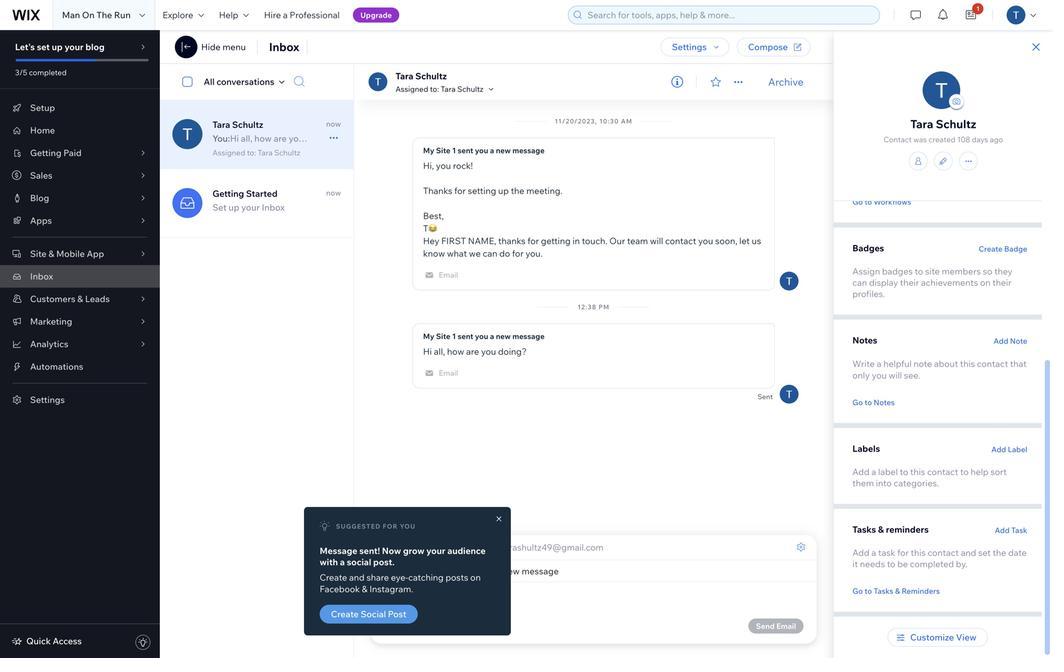 Task type: vqa. For each thing, say whether or not it's contained in the screenshot.
the topmost the set
yes



Task type: locate. For each thing, give the bounding box(es) containing it.
getting for getting started
[[213, 188, 244, 199]]

go for notes
[[853, 398, 863, 407]]

1 horizontal spatial so
[[983, 266, 993, 277]]

0 vertical spatial can
[[881, 169, 896, 180]]

create social post
[[331, 609, 407, 620]]

1 vertical spatial set
[[979, 547, 991, 558]]

so inside link this contact to a card in your workflow so you can track their progress.
[[853, 169, 862, 180]]

add inside "add a label to this contact to help sort them into categories."
[[853, 467, 870, 477]]

1 horizontal spatial will
[[889, 370, 902, 381]]

a inside add a task for this contact and set the date it needs to be completed by.
[[872, 547, 877, 558]]

subject:
[[382, 566, 416, 577]]

0 vertical spatial and
[[961, 547, 977, 558]]

0 vertical spatial up
[[52, 41, 63, 52]]

compose
[[748, 41, 788, 52]]

are inside my site 1 sent you a new message hi all, how are you doing?
[[466, 346, 479, 357]]

1 horizontal spatial assigned
[[396, 84, 428, 94]]

create left badge
[[979, 244, 1003, 254]]

a inside write a helpful note about this contact that only you will see.
[[877, 358, 882, 369]]

a inside link this contact to a card in your workflow so you can track their progress.
[[932, 158, 937, 169]]

getting down home
[[30, 147, 61, 158]]

0 vertical spatial in
[[959, 158, 966, 169]]

workflows
[[853, 134, 898, 145], [874, 197, 912, 207]]

menu
[[223, 41, 246, 52]]

0 vertical spatial will
[[650, 235, 663, 246]]

create inside button
[[979, 244, 1003, 254]]

app
[[87, 248, 104, 259]]

to left help
[[961, 467, 969, 477]]

explore
[[163, 9, 193, 20]]

1 horizontal spatial the
[[993, 547, 1007, 558]]

inbox down hire
[[269, 40, 299, 54]]

create inside button
[[331, 609, 359, 620]]

to left the card
[[922, 158, 930, 169]]

email button
[[438, 542, 475, 553]]

0 vertical spatial inbox
[[269, 40, 299, 54]]

this right link
[[872, 158, 887, 169]]

go down only
[[853, 398, 863, 407]]

1 vertical spatial up
[[498, 185, 509, 196]]

add note button
[[994, 335, 1028, 347]]

sent inside my site 1 sent you a new message hi, you rock! thanks for setting up the meeting. best, t😂 hey first name, thanks for getting in touch. our team will contact you soon, let us know what we can do for you.
[[458, 146, 473, 155]]

their down the card
[[921, 169, 940, 180]]

sell
[[853, 88, 868, 99]]

go to notes button
[[853, 397, 895, 408]]

the left meeting.
[[511, 185, 525, 196]]

add for add a label to this contact to help sort them into categories.
[[853, 467, 870, 477]]

site inside dropdown button
[[30, 248, 47, 259]]

settings down the search for tools, apps, help & more... field
[[672, 41, 707, 52]]

up right set
[[229, 202, 239, 213]]

0 horizontal spatial hi
[[230, 133, 239, 144]]

social
[[361, 609, 386, 620]]

contact inside my site 1 sent you a new message hi, you rock! thanks for setting up the meeting. best, t😂 hey first name, thanks for getting in touch. our team will contact you soon, let us know what we can do for you.
[[665, 235, 697, 246]]

1 vertical spatial in
[[573, 235, 580, 246]]

1 sent from the top
[[458, 146, 473, 155]]

apps button
[[0, 209, 160, 232]]

tara inside tara schultz contact was created 108 days ago
[[911, 117, 934, 131]]

1 vertical spatial will
[[889, 370, 902, 381]]

0 horizontal spatial so
[[853, 169, 862, 180]]

1 horizontal spatial doing?
[[498, 346, 527, 357]]

3/5 completed
[[15, 68, 67, 77]]

add a task for this contact and set the date it needs to be completed by.
[[853, 547, 1027, 570]]

& up task
[[878, 524, 884, 535]]

on right the posts
[[470, 572, 481, 583]]

your
[[65, 41, 84, 52], [968, 158, 987, 169], [241, 202, 260, 213], [427, 546, 446, 556]]

0 vertical spatial tasks
[[853, 524, 876, 535]]

site inside my site 1 sent you a new message hi, you rock! thanks for setting up the meeting. best, t😂 hey first name, thanks for getting in touch. our team will contact you soon, let us know what we can do for you.
[[436, 146, 451, 155]]

rock!
[[453, 160, 473, 171]]

0 horizontal spatial completed
[[29, 68, 67, 77]]

message for message via:
[[382, 542, 419, 553]]

new for doing?
[[496, 332, 511, 341]]

create down facebook
[[331, 609, 359, 620]]

0 vertical spatial are
[[274, 133, 287, 144]]

0 vertical spatial the
[[511, 185, 525, 196]]

1 horizontal spatial are
[[466, 346, 479, 357]]

0 vertical spatial tara schultz image
[[923, 71, 961, 109]]

tara schultz up you:
[[213, 119, 263, 130]]

hey
[[423, 235, 439, 246]]

1 horizontal spatial tara schultz image
[[923, 71, 961, 109]]

your left "blog"
[[65, 41, 84, 52]]

access
[[53, 636, 82, 647]]

&
[[49, 248, 54, 259], [77, 293, 83, 304], [878, 524, 884, 535], [362, 584, 368, 595], [895, 587, 900, 596]]

new inside my site 1 sent you a new message hi, you rock! thanks for setting up the meeting. best, t😂 hey first name, thanks for getting in touch. our team will contact you soon, let us know what we can do for you.
[[496, 146, 511, 155]]

the inside my site 1 sent you a new message hi, you rock! thanks for setting up the meeting. best, t😂 hey first name, thanks for getting in touch. our team will contact you soon, let us know what we can do for you.
[[511, 185, 525, 196]]

their down the they
[[993, 277, 1012, 288]]

1 inside my site 1 sent you a new message hi all, how are you doing?
[[452, 332, 456, 341]]

assigned inside "button"
[[396, 84, 428, 94]]

up
[[52, 41, 63, 52], [498, 185, 509, 196], [229, 202, 239, 213]]

send
[[756, 622, 775, 631]]

0 vertical spatial set
[[37, 41, 50, 52]]

for up 'you.'
[[528, 235, 539, 246]]

1 inside my site 1 sent you a new message hi, you rock! thanks for setting up the meeting. best, t😂 hey first name, thanks for getting in touch. our team will contact you soon, let us know what we can do for you.
[[452, 146, 456, 155]]

files image
[[443, 619, 458, 634]]

set up your inbox
[[213, 202, 285, 213]]

setup link
[[0, 97, 160, 119]]

add for add label
[[992, 445, 1006, 454]]

1 vertical spatial are
[[466, 346, 479, 357]]

to right 'label'
[[900, 467, 909, 477]]

will down helpful
[[889, 370, 902, 381]]

1 go from the top
[[853, 197, 863, 207]]

1 vertical spatial so
[[983, 266, 993, 277]]

create inside create and share eye-catching posts on facebook & instagram.
[[320, 572, 347, 583]]

a
[[283, 9, 288, 20], [870, 88, 875, 99], [490, 146, 494, 155], [932, 158, 937, 169], [490, 332, 494, 341], [877, 358, 882, 369], [872, 467, 877, 477], [872, 547, 877, 558], [340, 557, 345, 568]]

0 horizontal spatial message
[[320, 546, 358, 556]]

their down badges
[[900, 277, 919, 288]]

0 vertical spatial my
[[423, 146, 434, 155]]

tara schultz image left you:
[[172, 119, 203, 149]]

1 horizontal spatial getting
[[213, 188, 244, 199]]

0 vertical spatial site
[[436, 146, 451, 155]]

1 horizontal spatial in
[[959, 158, 966, 169]]

go down link
[[853, 197, 863, 207]]

go
[[853, 197, 863, 207], [853, 398, 863, 407], [853, 587, 863, 596]]

go down it
[[853, 587, 863, 596]]

see.
[[904, 370, 921, 381]]

to left be
[[887, 559, 896, 570]]

add left label
[[992, 445, 1006, 454]]

go to tasks & reminders button
[[853, 586, 940, 597]]

0 horizontal spatial doing?
[[306, 133, 335, 144]]

& inside create and share eye-catching posts on facebook & instagram.
[[362, 584, 368, 595]]

1 horizontal spatial settings
[[672, 41, 707, 52]]

settings down automations
[[30, 394, 65, 405]]

add left the note
[[994, 336, 1009, 346]]

on inside create and share eye-catching posts on facebook & instagram.
[[470, 572, 481, 583]]

let's set up your blog
[[15, 41, 105, 52]]

1 vertical spatial notes
[[874, 398, 895, 407]]

label
[[878, 467, 898, 477]]

1 vertical spatial 1
[[452, 146, 456, 155]]

this inside write a helpful note about this contact that only you will see.
[[960, 358, 975, 369]]

tasks up needs
[[853, 524, 876, 535]]

site for hi
[[436, 332, 451, 341]]

name,
[[468, 235, 496, 246]]

their inside link this contact to a card in your workflow so you can track their progress.
[[921, 169, 940, 180]]

1 vertical spatial to:
[[247, 148, 256, 157]]

notes down helpful
[[874, 398, 895, 407]]

track
[[898, 169, 919, 180]]

message for message sent! now grow your audience with a social post.
[[320, 546, 358, 556]]

can left do
[[483, 248, 498, 259]]

emojis image
[[422, 619, 437, 634]]

1 vertical spatial new
[[496, 332, 511, 341]]

best,
[[423, 210, 444, 221]]

0 horizontal spatial and
[[349, 572, 365, 583]]

days
[[972, 135, 988, 144]]

& down the share
[[362, 584, 368, 595]]

1 horizontal spatial and
[[961, 547, 977, 558]]

1 vertical spatial getting
[[213, 188, 244, 199]]

sent for how
[[458, 332, 473, 341]]

0 horizontal spatial all,
[[241, 133, 252, 144]]

settings inside button
[[672, 41, 707, 52]]

upgrade button
[[353, 8, 400, 23]]

108
[[957, 135, 970, 144]]

1 horizontal spatial set
[[979, 547, 991, 558]]

date
[[1009, 547, 1027, 558]]

0 horizontal spatial can
[[483, 248, 498, 259]]

0 horizontal spatial getting
[[30, 147, 61, 158]]

will inside my site 1 sent you a new message hi, you rock! thanks for setting up the meeting. best, t😂 hey first name, thanks for getting in touch. our team will contact you soon, let us know what we can do for you.
[[650, 235, 663, 246]]

so left the they
[[983, 266, 993, 277]]

None field
[[419, 566, 807, 577]]

hi inside my site 1 sent you a new message hi all, how are you doing?
[[423, 346, 432, 357]]

with
[[320, 557, 338, 568]]

create
[[979, 244, 1003, 254], [320, 572, 347, 583], [331, 609, 359, 620]]

up right setting
[[498, 185, 509, 196]]

contact up by.
[[928, 547, 959, 558]]

0 vertical spatial sent
[[458, 146, 473, 155]]

2 my from the top
[[423, 332, 434, 341]]

team
[[627, 235, 648, 246]]

1 vertical spatial site
[[30, 248, 47, 259]]

1 vertical spatial message
[[513, 332, 545, 341]]

1 vertical spatial my
[[423, 332, 434, 341]]

add inside 'button'
[[995, 526, 1010, 535]]

hide menu
[[201, 41, 246, 52]]

0 horizontal spatial the
[[511, 185, 525, 196]]

notes up the write
[[853, 335, 878, 346]]

workflows inside go to workflows button
[[874, 197, 912, 207]]

1 vertical spatial doing?
[[498, 346, 527, 357]]

doing? inside my site 1 sent you a new message hi all, how are you doing?
[[498, 346, 527, 357]]

1 vertical spatial can
[[483, 248, 498, 259]]

a inside my site 1 sent you a new message hi, you rock! thanks for setting up the meeting. best, t😂 hey first name, thanks for getting in touch. our team will contact you soon, let us know what we can do for you.
[[490, 146, 494, 155]]

getting up set
[[213, 188, 244, 199]]

assigned to: tara schultz button
[[396, 83, 497, 95]]

to inside link this contact to a card in your workflow so you can track their progress.
[[922, 158, 930, 169]]

new inside my site 1 sent you a new message hi all, how are you doing?
[[496, 332, 511, 341]]

inbox down the 'started'
[[262, 202, 285, 213]]

Search for tools, apps, help & more... field
[[584, 6, 876, 24]]

0 horizontal spatial their
[[900, 277, 919, 288]]

0 vertical spatial doing?
[[306, 133, 335, 144]]

up up 3/5 completed
[[52, 41, 63, 52]]

contact inside "add a label to this contact to help sort them into categories."
[[927, 467, 959, 477]]

1 vertical spatial completed
[[910, 559, 954, 570]]

1 vertical spatial how
[[447, 346, 464, 357]]

for up be
[[898, 547, 909, 558]]

0 horizontal spatial to:
[[247, 148, 256, 157]]

inbox up customers
[[30, 271, 53, 282]]

& for tasks
[[878, 524, 884, 535]]

blog
[[30, 192, 49, 203]]

and down social
[[349, 572, 365, 583]]

task
[[878, 547, 896, 558]]

set right let's
[[37, 41, 50, 52]]

contact left that
[[977, 358, 1008, 369]]

now for tara schultz
[[326, 119, 341, 129]]

add task
[[995, 526, 1028, 535]]

site for hi,
[[436, 146, 451, 155]]

labels
[[853, 443, 880, 454]]

the left date
[[993, 547, 1007, 558]]

1 vertical spatial the
[[993, 547, 1007, 558]]

message
[[382, 542, 419, 553], [320, 546, 358, 556]]

0 vertical spatial tara schultz
[[396, 71, 447, 82]]

& left mobile on the left of the page
[[49, 248, 54, 259]]

assigned to: tara schultz
[[396, 84, 484, 94], [213, 148, 300, 157]]

your inside message sent! now grow your audience with a social post.
[[427, 546, 446, 556]]

0 vertical spatial create
[[979, 244, 1003, 254]]

0 vertical spatial so
[[853, 169, 862, 180]]

this up the categories. on the bottom right
[[911, 467, 926, 477]]

0 horizontal spatial set
[[37, 41, 50, 52]]

to inside assign badges to site members so they can display their achievements on their profiles.
[[915, 266, 923, 277]]

2 go from the top
[[853, 398, 863, 407]]

2 vertical spatial inbox
[[30, 271, 53, 282]]

can inside assign badges to site members so they can display their achievements on their profiles.
[[853, 277, 867, 288]]

message inside my site 1 sent you a new message hi all, how are you doing?
[[513, 332, 545, 341]]

to down needs
[[865, 587, 872, 596]]

tasks down needs
[[874, 587, 894, 596]]

their
[[921, 169, 940, 180], [900, 277, 919, 288], [993, 277, 1012, 288]]

1 vertical spatial assigned
[[213, 148, 245, 157]]

workflows down track
[[874, 197, 912, 207]]

3 go from the top
[[853, 587, 863, 596]]

by.
[[956, 559, 968, 570]]

hire
[[264, 9, 281, 20]]

link this contact to a card in your workflow so you can track their progress.
[[853, 158, 1026, 180]]

your down getting started
[[241, 202, 260, 213]]

0 vertical spatial all,
[[241, 133, 252, 144]]

sent for rock!
[[458, 146, 473, 155]]

plan
[[907, 88, 925, 99]]

1 horizontal spatial tara schultz
[[396, 71, 447, 82]]

2 vertical spatial up
[[229, 202, 239, 213]]

your right grow at the bottom
[[427, 546, 446, 556]]

contact inside link this contact to a card in your workflow so you can track their progress.
[[889, 158, 920, 169]]

do
[[500, 248, 510, 259]]

1 horizontal spatial can
[[853, 277, 867, 288]]

this inside "add a label to this contact to help sort them into categories."
[[911, 467, 926, 477]]

1 horizontal spatial on
[[980, 277, 991, 288]]

1 vertical spatial now
[[326, 188, 341, 198]]

1 vertical spatial create
[[320, 572, 347, 583]]

email right send
[[777, 622, 796, 631]]

0 vertical spatial settings
[[672, 41, 707, 52]]

now
[[382, 546, 401, 556]]

getting for getting paid
[[30, 147, 61, 158]]

1 horizontal spatial assigned to: tara schultz
[[396, 84, 484, 94]]

assigned
[[396, 84, 428, 94], [213, 148, 245, 157]]

message up 'with'
[[320, 546, 358, 556]]

workflow
[[989, 158, 1026, 169]]

now
[[326, 119, 341, 129], [326, 188, 341, 198]]

add for add note
[[994, 336, 1009, 346]]

tara schultz image
[[369, 72, 388, 91], [780, 272, 799, 291], [780, 385, 799, 404]]

home link
[[0, 119, 160, 142]]

can left track
[[881, 169, 896, 180]]

contact up track
[[889, 158, 920, 169]]

to left site at right top
[[915, 266, 923, 277]]

1 my from the top
[[423, 146, 434, 155]]

tara schultz up assigned to: tara schultz "button"
[[396, 71, 447, 82]]

add inside add a task for this contact and set the date it needs to be completed by.
[[853, 547, 870, 558]]

2 vertical spatial site
[[436, 332, 451, 341]]

and
[[961, 547, 977, 558], [349, 572, 365, 583]]

in up progress.
[[959, 158, 966, 169]]

my inside my site 1 sent you a new message hi, you rock! thanks for setting up the meeting. best, t😂 hey first name, thanks for getting in touch. our team will contact you soon, let us know what we can do for you.
[[423, 146, 434, 155]]

1 vertical spatial tara schultz image
[[172, 119, 203, 149]]

your up progress.
[[968, 158, 987, 169]]

0 vertical spatial hi
[[230, 133, 239, 144]]

new
[[496, 146, 511, 155], [496, 332, 511, 341]]

a inside "add a label to this contact to help sort them into categories."
[[872, 467, 877, 477]]

settings button
[[661, 38, 730, 56]]

workflows up link
[[853, 134, 898, 145]]

completed right 3/5
[[29, 68, 67, 77]]

to inside add a task for this contact and set the date it needs to be completed by.
[[887, 559, 896, 570]]

can inside my site 1 sent you a new message hi, you rock! thanks for setting up the meeting. best, t😂 hey first name, thanks for getting in touch. our team will contact you soon, let us know what we can do for you.
[[483, 248, 498, 259]]

sell a pricing plan to this contact.
[[853, 88, 987, 99]]

add note
[[994, 336, 1028, 346]]

add left task on the bottom right of page
[[995, 526, 1010, 535]]

tara schultz image
[[923, 71, 961, 109], [172, 119, 203, 149]]

site inside my site 1 sent you a new message hi all, how are you doing?
[[436, 332, 451, 341]]

message down you
[[382, 542, 419, 553]]

tara schultz image up tara schultz contact was created 108 days ago on the right top of the page
[[923, 71, 961, 109]]

getting inside dropdown button
[[30, 147, 61, 158]]

up inside my site 1 sent you a new message hi, you rock! thanks for setting up the meeting. best, t😂 hey first name, thanks for getting in touch. our team will contact you soon, let us know what we can do for you.
[[498, 185, 509, 196]]

contact up the categories. on the bottom right
[[927, 467, 959, 477]]

& left leads
[[77, 293, 83, 304]]

customers & leads button
[[0, 288, 160, 310]]

my inside my site 1 sent you a new message hi all, how are you doing?
[[423, 332, 434, 341]]

send email
[[756, 622, 796, 631]]

1 vertical spatial all,
[[434, 346, 445, 357]]

1 horizontal spatial hi
[[423, 346, 432, 357]]

add up "them"
[[853, 467, 870, 477]]

can inside link this contact to a card in your workflow so you can track their progress.
[[881, 169, 896, 180]]

2 new from the top
[[496, 332, 511, 341]]

create up facebook
[[320, 572, 347, 583]]

1 new from the top
[[496, 146, 511, 155]]

add
[[994, 336, 1009, 346], [992, 445, 1006, 454], [853, 467, 870, 477], [995, 526, 1010, 535], [853, 547, 870, 558]]

post.
[[373, 557, 395, 568]]

contact inside add a task for this contact and set the date it needs to be completed by.
[[928, 547, 959, 558]]

completed right be
[[910, 559, 954, 570]]

sort
[[991, 467, 1007, 477]]

for left setting
[[454, 185, 466, 196]]

label
[[1008, 445, 1028, 454]]

my for hi
[[423, 332, 434, 341]]

in left touch.
[[573, 235, 580, 246]]

0 horizontal spatial will
[[650, 235, 663, 246]]

will inside write a helpful note about this contact that only you will see.
[[889, 370, 902, 381]]

& left 'reminders'
[[895, 587, 900, 596]]

1 for hi all, how are you doing?
[[452, 332, 456, 341]]

create and share eye-catching posts on facebook & instagram.
[[320, 572, 481, 595]]

this down reminders
[[911, 547, 926, 558]]

1 horizontal spatial their
[[921, 169, 940, 180]]

1 horizontal spatial completed
[[910, 559, 954, 570]]

professional
[[290, 9, 340, 20]]

go inside button
[[853, 398, 863, 407]]

setting
[[468, 185, 496, 196]]

set left date
[[979, 547, 991, 558]]

will right team
[[650, 235, 663, 246]]

email down my site 1 sent you a new message hi all, how are you doing?
[[439, 368, 458, 378]]

0 horizontal spatial assigned
[[213, 148, 245, 157]]

sent inside my site 1 sent you a new message hi all, how are you doing?
[[458, 332, 473, 341]]

a inside my site 1 sent you a new message hi all, how are you doing?
[[490, 332, 494, 341]]

you inside link this contact to a card in your workflow so you can track their progress.
[[864, 169, 879, 180]]

1 now from the top
[[326, 119, 341, 129]]

0 vertical spatial 1
[[977, 5, 980, 13]]

settings inside sidebar element
[[30, 394, 65, 405]]

0 vertical spatial how
[[254, 133, 272, 144]]

this right about
[[960, 358, 975, 369]]

message inside message sent! now grow your audience with a social post.
[[320, 546, 358, 556]]

my for hi,
[[423, 146, 434, 155]]

message
[[513, 146, 545, 155], [513, 332, 545, 341]]

1 horizontal spatial how
[[447, 346, 464, 357]]

so down link
[[853, 169, 862, 180]]

completed inside sidebar element
[[29, 68, 67, 77]]

and up by.
[[961, 547, 977, 558]]

0 horizontal spatial tara schultz
[[213, 119, 263, 130]]

how
[[254, 133, 272, 144], [447, 346, 464, 357]]

2 sent from the top
[[458, 332, 473, 341]]

can down assign
[[853, 277, 867, 288]]

to down only
[[865, 398, 872, 407]]

0 vertical spatial on
[[980, 277, 991, 288]]

on
[[82, 9, 95, 20]]

0 vertical spatial now
[[326, 119, 341, 129]]

know
[[423, 248, 445, 259]]

2 message from the top
[[513, 332, 545, 341]]

on down members
[[980, 277, 991, 288]]

0 vertical spatial assigned
[[396, 84, 428, 94]]

1 message from the top
[[513, 146, 545, 155]]

2 now from the top
[[326, 188, 341, 198]]

add up it
[[853, 547, 870, 558]]

None checkbox
[[176, 74, 204, 89]]

1 vertical spatial and
[[349, 572, 365, 583]]

chat messages log
[[354, 100, 833, 535]]

2 vertical spatial create
[[331, 609, 359, 620]]

let
[[740, 235, 750, 246]]

hide
[[201, 41, 221, 52]]

contact right team
[[665, 235, 697, 246]]

0 vertical spatial message
[[513, 146, 545, 155]]

2 horizontal spatial up
[[498, 185, 509, 196]]

message inside my site 1 sent you a new message hi, you rock! thanks for setting up the meeting. best, t😂 hey first name, thanks for getting in touch. our team will contact you soon, let us know what we can do for you.
[[513, 146, 545, 155]]



Task type: describe. For each thing, give the bounding box(es) containing it.
to inside button
[[865, 398, 872, 407]]

pm
[[599, 303, 610, 311]]

sent!
[[359, 546, 380, 556]]

catching
[[408, 572, 444, 583]]

go for tasks & reminders
[[853, 587, 863, 596]]

assigned to: tara schultz inside assigned to: tara schultz "button"
[[396, 84, 484, 94]]

meeting.
[[527, 185, 563, 196]]

apps
[[30, 215, 52, 226]]

0 horizontal spatial tara schultz image
[[172, 119, 203, 149]]

compose button
[[737, 38, 811, 56]]

a inside message sent! now grow your audience with a social post.
[[340, 557, 345, 568]]

getting paid button
[[0, 142, 160, 164]]

create for create and share eye-catching posts on facebook & instagram.
[[320, 572, 347, 583]]

hi,
[[423, 160, 434, 171]]

message for doing?
[[513, 332, 545, 341]]

what
[[447, 248, 467, 259]]

go to workflows
[[853, 197, 912, 207]]

helpful
[[884, 358, 912, 369]]

post
[[388, 609, 407, 620]]

analytics
[[30, 339, 68, 350]]

and inside add a task for this contact and set the date it needs to be completed by.
[[961, 547, 977, 558]]

was
[[914, 135, 927, 144]]

you: hi all, how are you doing?
[[213, 133, 335, 144]]

0 vertical spatial notes
[[853, 335, 878, 346]]

social
[[347, 557, 371, 568]]

about
[[934, 358, 958, 369]]

sales button
[[0, 164, 160, 187]]

help button
[[212, 0, 257, 30]]

write
[[853, 358, 875, 369]]

hide menu button down help
[[201, 41, 246, 53]]

how inside my site 1 sent you a new message hi all, how are you doing?
[[447, 346, 464, 357]]

setup
[[30, 102, 55, 113]]

this left contact.
[[937, 88, 952, 99]]

message for setting
[[513, 146, 545, 155]]

marketing button
[[0, 310, 160, 333]]

the
[[97, 9, 112, 20]]

tasks inside the go to tasks & reminders button
[[874, 587, 894, 596]]

to:
[[487, 542, 499, 553]]

to down link
[[865, 197, 872, 207]]

0 horizontal spatial how
[[254, 133, 272, 144]]

12:38 pm
[[578, 303, 610, 311]]

Type your message. Hit enter to submit. text field
[[381, 593, 807, 606]]

email right the via: at the left of the page
[[438, 542, 460, 553]]

go to workflows button
[[853, 196, 912, 208]]

that
[[1010, 358, 1027, 369]]

email down 'what'
[[439, 270, 458, 280]]

customers
[[30, 293, 75, 304]]

my site 1 sent you a new message hi, you rock! thanks for setting up the meeting. best, t😂 hey first name, thanks for getting in touch. our team will contact you soon, let us know what we can do for you.
[[423, 146, 761, 259]]

automations link
[[0, 356, 160, 378]]

hide menu button up all
[[175, 36, 246, 58]]

sent
[[758, 393, 773, 401]]

share
[[367, 572, 389, 583]]

set inside sidebar element
[[37, 41, 50, 52]]

link
[[853, 158, 870, 169]]

your inside sidebar element
[[65, 41, 84, 52]]

into
[[876, 478, 892, 489]]

to right plan
[[927, 88, 935, 99]]

1 for hi, you rock! thanks for setting up the meeting. best, t😂 hey first name, thanks for getting in touch. our team will contact you soon, let us know what we can do for you.
[[452, 146, 456, 155]]

you.
[[526, 248, 543, 259]]

schultz inside assigned to: tara schultz "button"
[[457, 84, 484, 94]]

marketing
[[30, 316, 72, 327]]

first
[[441, 235, 466, 246]]

this inside add a task for this contact and set the date it needs to be completed by.
[[911, 547, 926, 558]]

add a label to this contact to help sort them into categories.
[[853, 467, 1007, 489]]

and inside create and share eye-catching posts on facebook & instagram.
[[349, 572, 365, 583]]

facebook
[[320, 584, 360, 595]]

sidebar element
[[0, 30, 160, 658]]

all conversations
[[204, 76, 274, 87]]

in inside my site 1 sent you a new message hi, you rock! thanks for setting up the meeting. best, t😂 hey first name, thanks for getting in touch. our team will contact you soon, let us know what we can do for you.
[[573, 235, 580, 246]]

quick access
[[26, 636, 82, 647]]

new for setting
[[496, 146, 511, 155]]

for
[[383, 523, 398, 530]]

2 vertical spatial tara schultz image
[[780, 385, 799, 404]]

grow
[[403, 546, 425, 556]]

to: inside "button"
[[430, 84, 439, 94]]

tara inside "button"
[[441, 84, 456, 94]]

categories.
[[894, 478, 939, 489]]

archive link
[[768, 76, 804, 88]]

this inside link this contact to a card in your workflow so you can track their progress.
[[872, 158, 887, 169]]

note
[[914, 358, 932, 369]]

add for add a task for this contact and set the date it needs to be completed by.
[[853, 547, 870, 558]]

archive
[[768, 76, 804, 88]]

all, inside my site 1 sent you a new message hi all, how are you doing?
[[434, 346, 445, 357]]

contact inside write a helpful note about this contact that only you will see.
[[977, 358, 1008, 369]]

thanks
[[498, 235, 526, 246]]

assign badges to site members so they can display their achievements on their profiles.
[[853, 266, 1013, 299]]

create for create social post
[[331, 609, 359, 620]]

schultz inside tara schultz contact was created 108 days ago
[[936, 117, 977, 131]]

be
[[898, 559, 908, 570]]

saved replies image
[[381, 619, 396, 634]]

mobile
[[56, 248, 85, 259]]

set inside add a task for this contact and set the date it needs to be completed by.
[[979, 547, 991, 558]]

badges
[[853, 243, 884, 254]]

1 vertical spatial assigned to: tara schultz
[[213, 148, 300, 157]]

inbox inside sidebar element
[[30, 271, 53, 282]]

reminders
[[902, 587, 940, 596]]

upgrade
[[361, 10, 392, 20]]

our
[[610, 235, 625, 246]]

pricing
[[877, 88, 905, 99]]

needs
[[860, 559, 885, 570]]

home
[[30, 125, 55, 136]]

0 vertical spatial workflows
[[853, 134, 898, 145]]

created
[[929, 135, 956, 144]]

0 vertical spatial tara schultz image
[[369, 72, 388, 91]]

1 vertical spatial inbox
[[262, 202, 285, 213]]

eye-
[[391, 572, 408, 583]]

achievements
[[921, 277, 978, 288]]

for inside add a task for this contact and set the date it needs to be completed by.
[[898, 547, 909, 558]]

completed inside add a task for this contact and set the date it needs to be completed by.
[[910, 559, 954, 570]]

2 horizontal spatial their
[[993, 277, 1012, 288]]

11/20/2023, 10:30 am
[[555, 117, 633, 125]]

1 vertical spatial tara schultz image
[[780, 272, 799, 291]]

message sent! now grow your audience with a social post.
[[320, 546, 486, 568]]

1 horizontal spatial up
[[229, 202, 239, 213]]

you inside write a helpful note about this contact that only you will see.
[[872, 370, 887, 381]]

& for site
[[49, 248, 54, 259]]

getting started image
[[172, 188, 203, 218]]

suggested
[[336, 523, 381, 530]]

the inside add a task for this contact and set the date it needs to be completed by.
[[993, 547, 1007, 558]]

so inside assign badges to site members so they can display their achievements on their profiles.
[[983, 266, 993, 277]]

customize view
[[911, 632, 977, 643]]

add for add task
[[995, 526, 1010, 535]]

0 horizontal spatial are
[[274, 133, 287, 144]]

getting
[[541, 235, 571, 246]]

add label
[[992, 445, 1028, 454]]

assign
[[853, 266, 880, 277]]

now for getting started
[[326, 188, 341, 198]]

& for customers
[[77, 293, 83, 304]]

1 inside button
[[977, 5, 980, 13]]

paid
[[63, 147, 82, 158]]

1 vertical spatial tara schultz
[[213, 119, 263, 130]]

up inside sidebar element
[[52, 41, 63, 52]]

your inside link this contact to a card in your workflow so you can track their progress.
[[968, 158, 987, 169]]

badges
[[882, 266, 913, 277]]

t😂
[[423, 223, 437, 234]]

& inside button
[[895, 587, 900, 596]]

members
[[942, 266, 981, 277]]

am
[[621, 117, 633, 125]]

create for create badge
[[979, 244, 1003, 254]]

for right do
[[512, 248, 524, 259]]

notes inside button
[[874, 398, 895, 407]]

suggested for you
[[336, 523, 416, 530]]

help
[[971, 467, 989, 477]]

tasks & reminders
[[853, 524, 929, 535]]

in inside link this contact to a card in your workflow so you can track their progress.
[[959, 158, 966, 169]]

on inside assign badges to site members so they can display their achievements on their profiles.
[[980, 277, 991, 288]]

posts
[[446, 572, 468, 583]]

1 button
[[958, 0, 985, 30]]

settings link
[[0, 389, 160, 411]]



